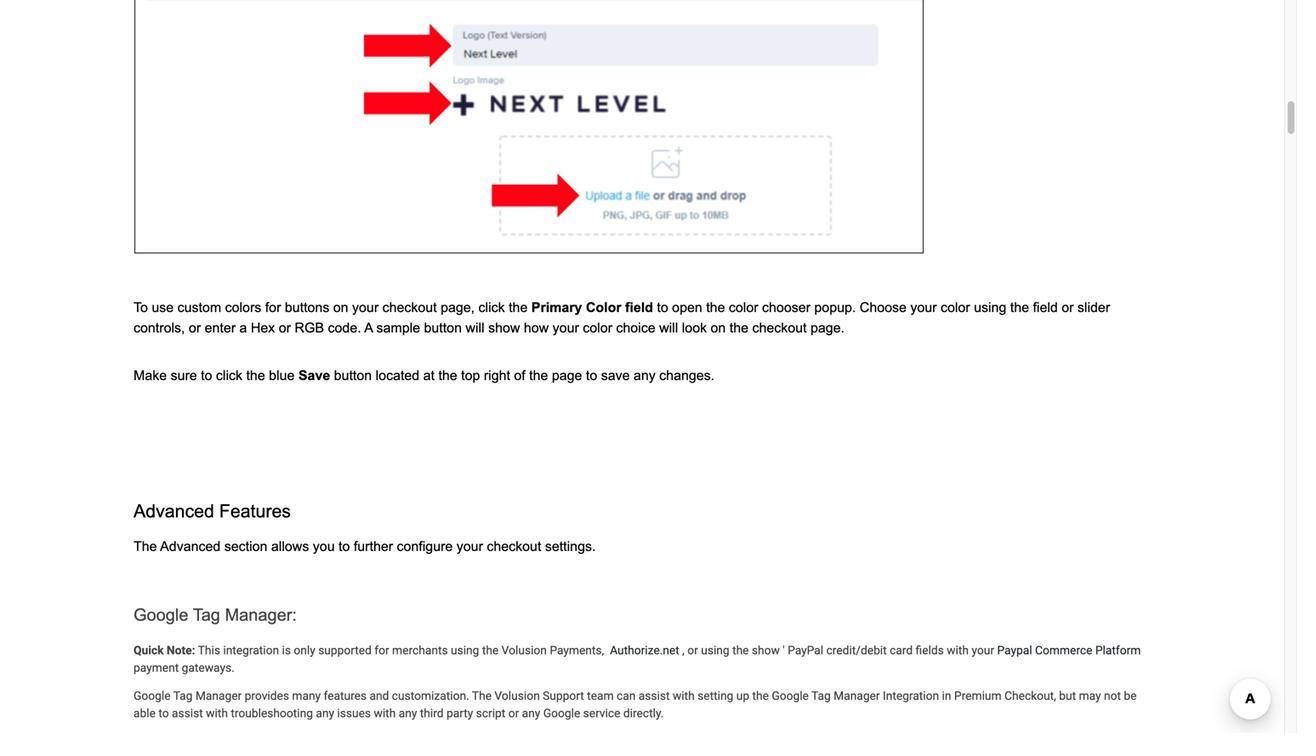 Task type: locate. For each thing, give the bounding box(es) containing it.
the right at on the left bottom
[[438, 368, 457, 383]]

tag up this on the left bottom
[[193, 605, 220, 624]]

the down advanced features
[[134, 539, 157, 554]]

your inside quick note: this integration is only supported for merchants using the volusion payments, authorize.net , or using the show ' paypal credit/debit card fields with your paypal commerce platform payment gateways.
[[972, 643, 994, 657]]

volusion inside google tag manager provides many features and customization. the volusion support team can assist with setting up the google tag manager integration in premium checkout, but may not be able to assist with troubleshooting any issues with any third party script or any google service directly.
[[495, 689, 540, 703]]

using for color
[[974, 300, 1006, 315]]

tag for manager:
[[193, 605, 220, 624]]

1 horizontal spatial on
[[711, 320, 726, 336]]

0 horizontal spatial using
[[451, 643, 479, 657]]

0 vertical spatial assist
[[639, 689, 670, 703]]

advanced
[[134, 501, 214, 521], [160, 539, 221, 554]]

show left how
[[488, 320, 520, 336]]

sure
[[171, 368, 197, 383]]

0 horizontal spatial field
[[625, 300, 653, 315]]

field up choice
[[625, 300, 653, 315]]

manager down gateways.
[[195, 689, 242, 703]]

0 vertical spatial show
[[488, 320, 520, 336]]

with inside quick note: this integration is only supported for merchants using the volusion payments, authorize.net , or using the show ' paypal credit/debit card fields with your paypal commerce platform payment gateways.
[[947, 643, 969, 657]]

look
[[682, 320, 707, 336]]

save
[[601, 368, 630, 383]]

0 horizontal spatial button
[[334, 368, 372, 383]]

not
[[1104, 689, 1121, 703]]

with down and on the bottom of page
[[374, 706, 396, 721]]

many
[[292, 689, 321, 703]]

volusion inside quick note: this integration is only supported for merchants using the volusion payments, authorize.net , or using the show ' paypal credit/debit card fields with your paypal commerce platform payment gateways.
[[502, 643, 547, 657]]

manager
[[195, 689, 242, 703], [834, 689, 880, 703]]

show inside to open the color chooser popup. choose your color using the field or slider controls, or enter a hex or rgb code. a sample button will show how your color choice will look on the checkout page.
[[488, 320, 520, 336]]

1 vertical spatial click
[[216, 368, 242, 383]]

button inside to open the color chooser popup. choose your color using the field or slider controls, or enter a hex or rgb code. a sample button will show how your color choice will look on the checkout page.
[[424, 320, 462, 336]]

color down color
[[583, 320, 612, 336]]

1 vertical spatial button
[[334, 368, 372, 383]]

will down page,
[[466, 320, 484, 336]]

volusion up script
[[495, 689, 540, 703]]

with left setting
[[673, 689, 695, 703]]

0 vertical spatial on
[[333, 300, 348, 315]]

card
[[890, 643, 913, 657]]

click right sure
[[216, 368, 242, 383]]

show left '''
[[752, 643, 780, 657]]

0 vertical spatial button
[[424, 320, 462, 336]]

at
[[423, 368, 435, 383]]

merchants
[[392, 643, 448, 657]]

button
[[424, 320, 462, 336], [334, 368, 372, 383]]

configure
[[397, 539, 453, 554]]

1 horizontal spatial field
[[1033, 300, 1058, 315]]

color right choose
[[941, 300, 970, 315]]

tag down gateways.
[[173, 689, 193, 703]]

0 horizontal spatial on
[[333, 300, 348, 315]]

page.
[[811, 320, 845, 336]]

to right sure
[[201, 368, 212, 383]]

or right script
[[508, 706, 519, 721]]

0 vertical spatial for
[[265, 300, 281, 315]]

can
[[617, 689, 636, 703]]

platform
[[1095, 643, 1141, 657]]

2 horizontal spatial checkout
[[752, 320, 807, 336]]

1 vertical spatial assist
[[172, 706, 203, 721]]

assist up directly.
[[639, 689, 670, 703]]

checkout
[[382, 300, 437, 315], [752, 320, 807, 336], [487, 539, 541, 554]]

for up hex
[[265, 300, 281, 315]]

with right fields
[[947, 643, 969, 657]]

or down custom
[[189, 320, 201, 336]]

manager down credit/debit
[[834, 689, 880, 703]]

button down page,
[[424, 320, 462, 336]]

1 vertical spatial on
[[711, 320, 726, 336]]

on up code.
[[333, 300, 348, 315]]

1 horizontal spatial button
[[424, 320, 462, 336]]

1 vertical spatial checkout
[[752, 320, 807, 336]]

supported
[[318, 643, 372, 657]]

1 vertical spatial for
[[374, 643, 389, 657]]

colors
[[225, 300, 261, 315]]

the
[[134, 539, 157, 554], [472, 689, 492, 703]]

code.
[[328, 320, 361, 336]]

section
[[224, 539, 267, 554]]

assist
[[639, 689, 670, 703], [172, 706, 203, 721]]

slider
[[1078, 300, 1110, 315]]

,
[[682, 643, 685, 657]]

2 horizontal spatial using
[[974, 300, 1006, 315]]

1 horizontal spatial checkout
[[487, 539, 541, 554]]

will left look
[[659, 320, 678, 336]]

to open the color chooser popup. choose your color using the field or slider controls, or enter a hex or rgb code. a sample button will show how your color choice will look on the checkout page.
[[134, 300, 1114, 336]]

color left chooser
[[729, 300, 758, 315]]

using for merchants
[[451, 643, 479, 657]]

2 will from the left
[[659, 320, 678, 336]]

2 manager from the left
[[834, 689, 880, 703]]

will
[[466, 320, 484, 336], [659, 320, 678, 336]]

to inside to open the color chooser popup. choose your color using the field or slider controls, or enter a hex or rgb code. a sample button will show how your color choice will look on the checkout page.
[[657, 300, 668, 315]]

checkout down chooser
[[752, 320, 807, 336]]

any right save
[[634, 368, 656, 383]]

1 manager from the left
[[195, 689, 242, 703]]

the up how
[[509, 300, 528, 315]]

your up the a
[[352, 300, 379, 315]]

checkout,
[[1005, 689, 1056, 703]]

authorize.net
[[610, 643, 679, 657]]

issues
[[337, 706, 371, 721]]

authorize.net link
[[610, 643, 679, 657]]

your left paypal
[[972, 643, 994, 657]]

1 vertical spatial the
[[472, 689, 492, 703]]

1 horizontal spatial will
[[659, 320, 678, 336]]

1 vertical spatial volusion
[[495, 689, 540, 703]]

1 horizontal spatial show
[[752, 643, 780, 657]]

google
[[134, 605, 188, 624], [134, 689, 171, 703], [772, 689, 809, 703], [543, 706, 580, 721]]

1 vertical spatial show
[[752, 643, 780, 657]]

advanced left features
[[134, 501, 214, 521]]

on
[[333, 300, 348, 315], [711, 320, 726, 336]]

the right open
[[706, 300, 725, 315]]

checkout left settings. on the left bottom
[[487, 539, 541, 554]]

on inside to open the color chooser popup. choose your color using the field or slider controls, or enter a hex or rgb code. a sample button will show how your color choice will look on the checkout page.
[[711, 320, 726, 336]]

hex
[[251, 320, 275, 336]]

1 horizontal spatial manager
[[834, 689, 880, 703]]

checkout up sample
[[382, 300, 437, 315]]

to right able in the left bottom of the page
[[158, 706, 169, 721]]

blue
[[269, 368, 295, 383]]

0 horizontal spatial will
[[466, 320, 484, 336]]

google tag manager:
[[134, 605, 297, 624]]

assist right able in the left bottom of the page
[[172, 706, 203, 721]]

to left open
[[657, 300, 668, 315]]

with
[[947, 643, 969, 657], [673, 689, 695, 703], [206, 706, 228, 721], [374, 706, 396, 721]]

1 horizontal spatial for
[[374, 643, 389, 657]]

the right of
[[529, 368, 548, 383]]

1 horizontal spatial the
[[472, 689, 492, 703]]

0 horizontal spatial checkout
[[382, 300, 437, 315]]

or
[[1062, 300, 1074, 315], [189, 320, 201, 336], [279, 320, 291, 336], [687, 643, 698, 657], [508, 706, 519, 721]]

for
[[265, 300, 281, 315], [374, 643, 389, 657]]

credit/debit
[[826, 643, 887, 657]]

using inside to open the color chooser popup. choose your color using the field or slider controls, or enter a hex or rgb code. a sample button will show how your color choice will look on the checkout page.
[[974, 300, 1006, 315]]

primary
[[531, 300, 582, 315]]

only
[[294, 643, 315, 657]]

2 field from the left
[[1033, 300, 1058, 315]]

the left '''
[[732, 643, 749, 657]]

0 vertical spatial the
[[134, 539, 157, 554]]

0 horizontal spatial assist
[[172, 706, 203, 721]]

your
[[352, 300, 379, 315], [910, 300, 937, 315], [553, 320, 579, 336], [457, 539, 483, 554], [972, 643, 994, 657]]

for right the supported
[[374, 643, 389, 657]]

paypal
[[997, 643, 1032, 657]]

or inside google tag manager provides many features and customization. the volusion support team can assist with setting up the google tag manager integration in premium checkout, but may not be able to assist with troubleshooting any issues with any third party script or any google service directly.
[[508, 706, 519, 721]]

1 vertical spatial advanced
[[160, 539, 221, 554]]

open
[[672, 300, 702, 315]]

0 horizontal spatial manager
[[195, 689, 242, 703]]

advanced down advanced features
[[160, 539, 221, 554]]

the right up
[[752, 689, 769, 703]]

integration
[[883, 689, 939, 703]]

button right the save
[[334, 368, 372, 383]]

or right ,
[[687, 643, 698, 657]]

the up script
[[472, 689, 492, 703]]

0 vertical spatial volusion
[[502, 643, 547, 657]]

settings.
[[545, 539, 596, 554]]

to
[[657, 300, 668, 315], [201, 368, 212, 383], [586, 368, 597, 383], [339, 539, 350, 554], [158, 706, 169, 721]]

a
[[239, 320, 247, 336]]

2 horizontal spatial color
[[941, 300, 970, 315]]

party
[[446, 706, 473, 721]]

volusion left payments,
[[502, 643, 547, 657]]

0 horizontal spatial show
[[488, 320, 520, 336]]

payments,
[[550, 643, 604, 657]]

click right page,
[[478, 300, 505, 315]]

2 vertical spatial checkout
[[487, 539, 541, 554]]

the up script
[[482, 643, 499, 657]]

paypal commerce platform link
[[997, 643, 1141, 657]]

tag
[[193, 605, 220, 624], [173, 689, 193, 703], [811, 689, 831, 703]]

0 vertical spatial checkout
[[382, 300, 437, 315]]

volusion
[[502, 643, 547, 657], [495, 689, 540, 703]]

on right look
[[711, 320, 726, 336]]

0 vertical spatial advanced
[[134, 501, 214, 521]]

0 horizontal spatial click
[[216, 368, 242, 383]]

0 vertical spatial click
[[478, 300, 505, 315]]

field left "slider"
[[1033, 300, 1058, 315]]

using
[[974, 300, 1006, 315], [451, 643, 479, 657], [701, 643, 729, 657]]

the left blue on the left of page
[[246, 368, 265, 383]]

show
[[488, 320, 520, 336], [752, 643, 780, 657]]

1 horizontal spatial click
[[478, 300, 505, 315]]

the advanced section allows you to further configure your checkout settings.
[[134, 539, 596, 554]]

your down primary
[[553, 320, 579, 336]]

rgb
[[295, 320, 324, 336]]



Task type: describe. For each thing, give the bounding box(es) containing it.
choice
[[616, 320, 655, 336]]

any right script
[[522, 706, 540, 721]]

script
[[476, 706, 505, 721]]

third
[[420, 706, 444, 721]]

1 field from the left
[[625, 300, 653, 315]]

how
[[524, 320, 549, 336]]

you
[[313, 539, 335, 554]]

page
[[552, 368, 582, 383]]

1 horizontal spatial color
[[729, 300, 758, 315]]

service
[[583, 706, 620, 721]]

top
[[461, 368, 480, 383]]

support
[[543, 689, 584, 703]]

directly.
[[623, 706, 664, 721]]

0 horizontal spatial the
[[134, 539, 157, 554]]

for inside quick note: this integration is only supported for merchants using the volusion payments, authorize.net , or using the show ' paypal credit/debit card fields with your paypal commerce platform payment gateways.
[[374, 643, 389, 657]]

popup.
[[814, 300, 856, 315]]

advanced features
[[134, 501, 291, 521]]

troubleshooting
[[231, 706, 313, 721]]

make sure to click the blue save button located at the top right of the page to save any changes.
[[134, 368, 715, 383]]

premium
[[954, 689, 1002, 703]]

note:
[[167, 643, 195, 657]]

features
[[219, 501, 291, 521]]

or left "slider"
[[1062, 300, 1074, 315]]

paypal
[[788, 643, 823, 657]]

to right 'you'
[[339, 539, 350, 554]]

integration
[[223, 643, 279, 657]]

this
[[198, 643, 220, 657]]

the inside google tag manager provides many features and customization. the volusion support team can assist with setting up the google tag manager integration in premium checkout, but may not be able to assist with troubleshooting any issues with any third party script or any google service directly.
[[752, 689, 769, 703]]

choose
[[860, 300, 907, 315]]

with down gateways.
[[206, 706, 228, 721]]

show inside quick note: this integration is only supported for merchants using the volusion payments, authorize.net , or using the show ' paypal credit/debit card fields with your paypal commerce platform payment gateways.
[[752, 643, 780, 657]]

located
[[376, 368, 419, 383]]

the right look
[[730, 320, 748, 336]]

payment
[[134, 661, 179, 675]]

any down many in the left bottom of the page
[[316, 706, 334, 721]]

gateways.
[[182, 661, 235, 675]]

to left save
[[586, 368, 597, 383]]

chooser
[[762, 300, 811, 315]]

in
[[942, 689, 951, 703]]

to
[[134, 300, 148, 315]]

tag down paypal
[[811, 689, 831, 703]]

buttons
[[285, 300, 329, 315]]

google down '''
[[772, 689, 809, 703]]

the left "slider"
[[1010, 300, 1029, 315]]

1 horizontal spatial assist
[[639, 689, 670, 703]]

further
[[354, 539, 393, 554]]

field inside to open the color chooser popup. choose your color using the field or slider controls, or enter a hex or rgb code. a sample button will show how your color choice will look on the checkout page.
[[1033, 300, 1058, 315]]

of
[[514, 368, 525, 383]]

google up able in the left bottom of the page
[[134, 689, 171, 703]]

0 horizontal spatial for
[[265, 300, 281, 315]]

google down support on the left bottom of page
[[543, 706, 580, 721]]

right
[[484, 368, 510, 383]]

may
[[1079, 689, 1101, 703]]

to use custom colors for buttons on your checkout page, click the primary color field
[[134, 300, 653, 315]]

the inside google tag manager provides many features and customization. the volusion support team can assist with setting up the google tag manager integration in premium checkout, but may not be able to assist with troubleshooting any issues with any third party script or any google service directly.
[[472, 689, 492, 703]]

features
[[324, 689, 367, 703]]

customization.
[[392, 689, 469, 703]]

make
[[134, 368, 167, 383]]

0 horizontal spatial color
[[583, 320, 612, 336]]

allows
[[271, 539, 309, 554]]

any left third
[[399, 706, 417, 721]]

controls,
[[134, 320, 185, 336]]

fields
[[916, 643, 944, 657]]

a
[[364, 320, 373, 336]]

your right choose
[[910, 300, 937, 315]]

save
[[298, 368, 330, 383]]

sample
[[376, 320, 420, 336]]

google tag manager provides many features and customization. the volusion support team can assist with setting up the google tag manager integration in premium checkout, but may not be able to assist with troubleshooting any issues with any third party script or any google service directly.
[[134, 689, 1137, 721]]

to inside google tag manager provides many features and customization. the volusion support team can assist with setting up the google tag manager integration in premium checkout, but may not be able to assist with troubleshooting any issues with any third party script or any google service directly.
[[158, 706, 169, 721]]

or inside quick note: this integration is only supported for merchants using the volusion payments, authorize.net , or using the show ' paypal credit/debit card fields with your paypal commerce platform payment gateways.
[[687, 643, 698, 657]]

use
[[152, 300, 174, 315]]

1 horizontal spatial using
[[701, 643, 729, 657]]

quick note: this integration is only supported for merchants using the volusion payments, authorize.net , or using the show ' paypal credit/debit card fields with your paypal commerce platform payment gateways.
[[134, 643, 1141, 675]]

tag for manager
[[173, 689, 193, 703]]

up
[[736, 689, 749, 703]]

google up quick
[[134, 605, 188, 624]]

page,
[[441, 300, 475, 315]]

be
[[1124, 689, 1137, 703]]

able
[[134, 706, 156, 721]]

custom
[[177, 300, 221, 315]]

1 will from the left
[[466, 320, 484, 336]]

is
[[282, 643, 291, 657]]

team
[[587, 689, 614, 703]]

and
[[370, 689, 389, 703]]

'
[[783, 643, 785, 657]]

quick
[[134, 643, 164, 657]]

enter
[[205, 320, 236, 336]]

checkout inside to open the color chooser popup. choose your color using the field or slider controls, or enter a hex or rgb code. a sample button will show how your color choice will look on the checkout page.
[[752, 320, 807, 336]]

commerce
[[1035, 643, 1092, 657]]

but
[[1059, 689, 1076, 703]]

color
[[586, 300, 621, 315]]

or right hex
[[279, 320, 291, 336]]

provides
[[245, 689, 289, 703]]

manager:
[[225, 605, 297, 624]]

your right configure
[[457, 539, 483, 554]]

setting
[[698, 689, 733, 703]]

changes.
[[659, 368, 715, 383]]



Task type: vqa. For each thing, say whether or not it's contained in the screenshot.
the show inside THE TO OPEN THE COLOR CHOOSER POPUP. CHOOSE YOUR COLOR USING THE FIELD OR SLIDER CONTROLS, OR ENTER A HEX OR RGB CODE. A SAMPLE BUTTON WILL SHOW HOW YOUR COLOR CHOICE WILL LOOK ON THE CHECKOUT PAGE.
yes



